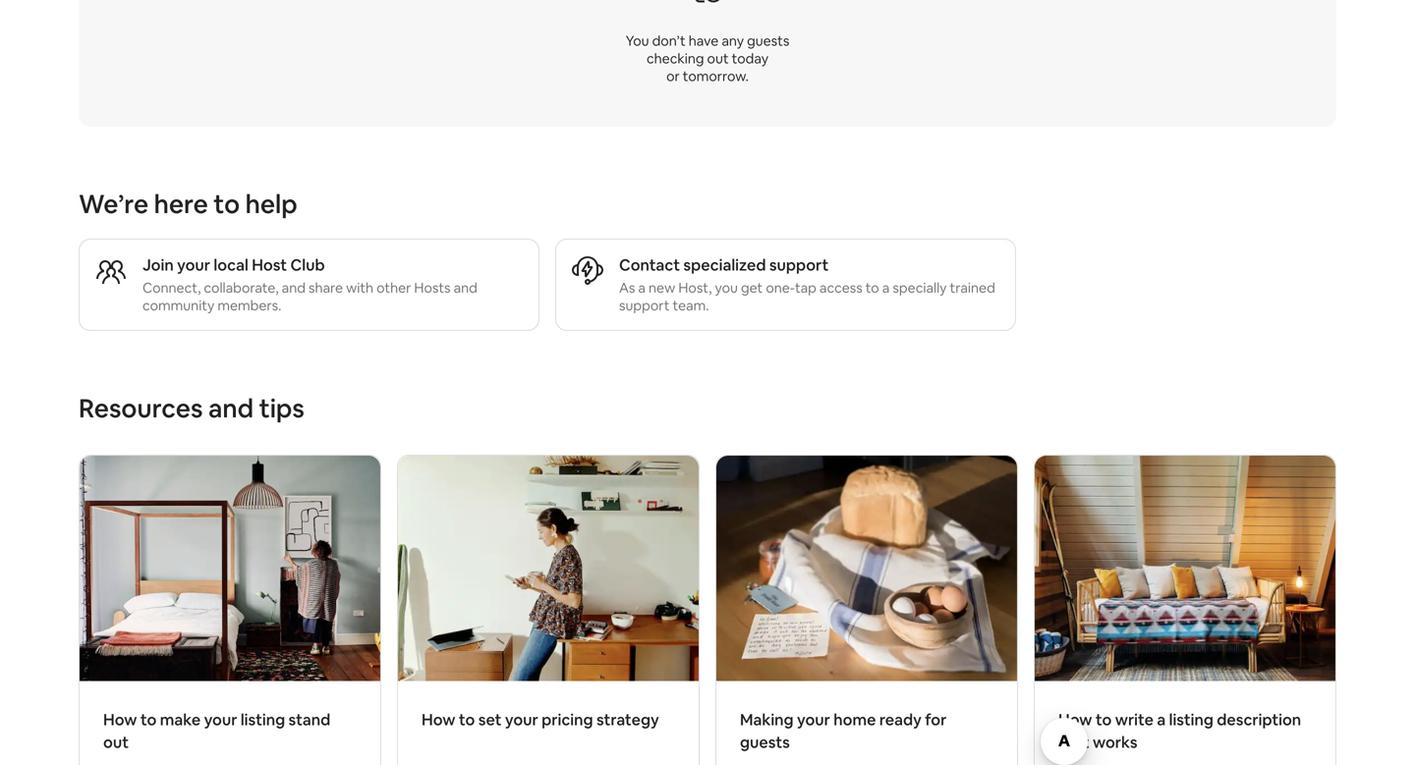 Task type: describe. For each thing, give the bounding box(es) containing it.
share
[[309, 279, 343, 297]]

you
[[715, 279, 738, 297]]

listing for stand
[[241, 710, 285, 730]]

stand
[[289, 710, 331, 730]]

or tomorrow.
[[667, 67, 749, 85]]

community members.
[[143, 297, 282, 315]]

set
[[479, 710, 502, 730]]

host
[[252, 255, 287, 275]]

contact
[[619, 255, 680, 275]]

your inside join your local host club connect, collaborate, and share with other hosts and community members.
[[177, 255, 210, 275]]

how for how to write a listing description that works
[[1059, 710, 1093, 730]]

tap
[[795, 279, 817, 297]]

get
[[741, 279, 763, 297]]

connect,
[[143, 279, 201, 297]]

0 horizontal spatial a
[[638, 279, 646, 297]]

a inside how to write a listing description that works
[[1157, 710, 1166, 730]]

your right set
[[505, 710, 539, 730]]

contact specialized support as a new host, you get one-tap access to a specially trained support team.
[[619, 255, 996, 315]]

here
[[154, 188, 208, 221]]

we're here to help
[[79, 188, 298, 221]]

support
[[770, 255, 829, 275]]

hosts
[[414, 279, 451, 297]]

have
[[689, 32, 719, 50]]

make
[[160, 710, 201, 730]]

how to make your listing stand out
[[103, 710, 331, 753]]

0 horizontal spatial and
[[208, 392, 254, 425]]

don't
[[652, 32, 686, 50]]

guests inside 'making your home ready for guests'
[[740, 733, 790, 753]]

how to set your pricing strategy
[[422, 710, 659, 730]]

join
[[143, 255, 174, 275]]

resources and tips
[[79, 392, 305, 425]]

access
[[820, 279, 863, 297]]

how to write a listing description that works
[[1059, 710, 1302, 753]]

collaborate,
[[204, 279, 279, 297]]

to for how to make your listing stand out
[[140, 710, 157, 730]]

support team.
[[619, 297, 709, 315]]

2 horizontal spatial and
[[454, 279, 478, 297]]

specialized
[[684, 255, 766, 275]]

specially
[[893, 279, 947, 297]]

description
[[1217, 710, 1302, 730]]

how to make your listing stand out link
[[79, 455, 381, 766]]

how for how to make your listing stand out
[[103, 710, 137, 730]]

as
[[619, 279, 635, 297]]

home
[[834, 710, 876, 730]]

1 horizontal spatial and
[[282, 279, 306, 297]]

host,
[[679, 279, 712, 297]]

making
[[740, 710, 794, 730]]

your inside how to make your listing stand out
[[204, 710, 237, 730]]

to for how to set your pricing strategy
[[459, 710, 475, 730]]

to inside contact specialized support as a new host, you get one-tap access to a specially trained support team.
[[866, 279, 880, 297]]

you don't have any guests checking out today or tomorrow.
[[626, 32, 790, 85]]



Task type: locate. For each thing, give the bounding box(es) containing it.
ready
[[880, 710, 922, 730]]

how inside how to make your listing stand out
[[103, 710, 137, 730]]

1 how from the left
[[103, 710, 137, 730]]

write
[[1116, 710, 1154, 730]]

to left set
[[459, 710, 475, 730]]

to inside how to make your listing stand out
[[140, 710, 157, 730]]

2 horizontal spatial how
[[1059, 710, 1093, 730]]

0 horizontal spatial listing
[[241, 710, 285, 730]]

to inside how to write a listing description that works
[[1096, 710, 1112, 730]]

trained
[[950, 279, 996, 297]]

1 listing from the left
[[241, 710, 285, 730]]

1 vertical spatial out
[[103, 733, 129, 753]]

strategy
[[597, 710, 659, 730]]

2 horizontal spatial a
[[1157, 710, 1166, 730]]

1 horizontal spatial a
[[883, 279, 890, 297]]

guests
[[747, 32, 790, 50], [740, 733, 790, 753]]

1 horizontal spatial how
[[422, 710, 456, 730]]

listing
[[241, 710, 285, 730], [1170, 710, 1214, 730]]

listing right write
[[1170, 710, 1214, 730]]

making your home ready for guests link
[[716, 455, 1018, 766]]

other
[[377, 279, 411, 297]]

and right 'hosts'
[[454, 279, 478, 297]]

your up connect,
[[177, 255, 210, 275]]

to right access
[[866, 279, 880, 297]]

0 vertical spatial out
[[707, 50, 729, 67]]

to left make
[[140, 710, 157, 730]]

new
[[649, 279, 676, 297]]

to up works
[[1096, 710, 1112, 730]]

resources
[[79, 392, 203, 425]]

club
[[291, 255, 325, 275]]

2 how from the left
[[422, 710, 456, 730]]

join your local host club connect, collaborate, and share with other hosts and community members.
[[143, 255, 478, 315]]

out for to
[[103, 733, 129, 753]]

listing inside how to write a listing description that works
[[1170, 710, 1214, 730]]

for
[[925, 710, 947, 730]]

help
[[245, 188, 298, 221]]

to for how to write a listing description that works
[[1096, 710, 1112, 730]]

out for don't
[[707, 50, 729, 67]]

3 how from the left
[[1059, 710, 1093, 730]]

0 horizontal spatial out
[[103, 733, 129, 753]]

today
[[732, 50, 769, 67]]

how to write a listing description that works link
[[1034, 455, 1337, 766]]

2 listing from the left
[[1170, 710, 1214, 730]]

a left specially
[[883, 279, 890, 297]]

listing inside how to make your listing stand out
[[241, 710, 285, 730]]

one-
[[766, 279, 795, 297]]

a
[[638, 279, 646, 297], [883, 279, 890, 297], [1157, 710, 1166, 730]]

and down club at the top of page
[[282, 279, 306, 297]]

that
[[1059, 733, 1090, 753]]

you
[[626, 32, 649, 50]]

and
[[282, 279, 306, 297], [454, 279, 478, 297], [208, 392, 254, 425]]

any
[[722, 32, 744, 50]]

thumbnail card image
[[80, 456, 380, 682], [80, 456, 380, 682], [398, 456, 699, 682], [398, 456, 699, 682], [717, 456, 1018, 682], [717, 456, 1018, 682], [1035, 456, 1336, 682], [1035, 456, 1336, 682]]

how up that at the bottom right of page
[[1059, 710, 1093, 730]]

how left make
[[103, 710, 137, 730]]

making your home ready for guests
[[740, 710, 947, 753]]

1 horizontal spatial out
[[707, 50, 729, 67]]

how
[[103, 710, 137, 730], [422, 710, 456, 730], [1059, 710, 1093, 730]]

guests inside you don't have any guests checking out today or tomorrow.
[[747, 32, 790, 50]]

1 horizontal spatial listing
[[1170, 710, 1214, 730]]

your left home
[[797, 710, 831, 730]]

guests down making
[[740, 733, 790, 753]]

tips
[[259, 392, 305, 425]]

a right write
[[1157, 710, 1166, 730]]

1 vertical spatial guests
[[740, 733, 790, 753]]

with
[[346, 279, 374, 297]]

out inside you don't have any guests checking out today or tomorrow.
[[707, 50, 729, 67]]

0 horizontal spatial how
[[103, 710, 137, 730]]

a right as
[[638, 279, 646, 297]]

out
[[707, 50, 729, 67], [103, 733, 129, 753]]

how to set your pricing strategy link
[[397, 455, 700, 766]]

works
[[1093, 733, 1138, 753]]

listing left stand at the bottom left
[[241, 710, 285, 730]]

out inside how to make your listing stand out
[[103, 733, 129, 753]]

how for how to set your pricing strategy
[[422, 710, 456, 730]]

we're
[[79, 188, 149, 221]]

listing for description
[[1170, 710, 1214, 730]]

how inside how to write a listing description that works
[[1059, 710, 1093, 730]]

pricing
[[542, 710, 593, 730]]

guests right any
[[747, 32, 790, 50]]

to left help
[[214, 188, 240, 221]]

how left set
[[422, 710, 456, 730]]

your right make
[[204, 710, 237, 730]]

your inside 'making your home ready for guests'
[[797, 710, 831, 730]]

0 vertical spatial guests
[[747, 32, 790, 50]]

local
[[214, 255, 249, 275]]

and left tips
[[208, 392, 254, 425]]

your
[[177, 255, 210, 275], [204, 710, 237, 730], [505, 710, 539, 730], [797, 710, 831, 730]]

to
[[214, 188, 240, 221], [866, 279, 880, 297], [140, 710, 157, 730], [459, 710, 475, 730], [1096, 710, 1112, 730]]

checking
[[647, 50, 704, 67]]



Task type: vqa. For each thing, say whether or not it's contained in the screenshot.
the Host at left
yes



